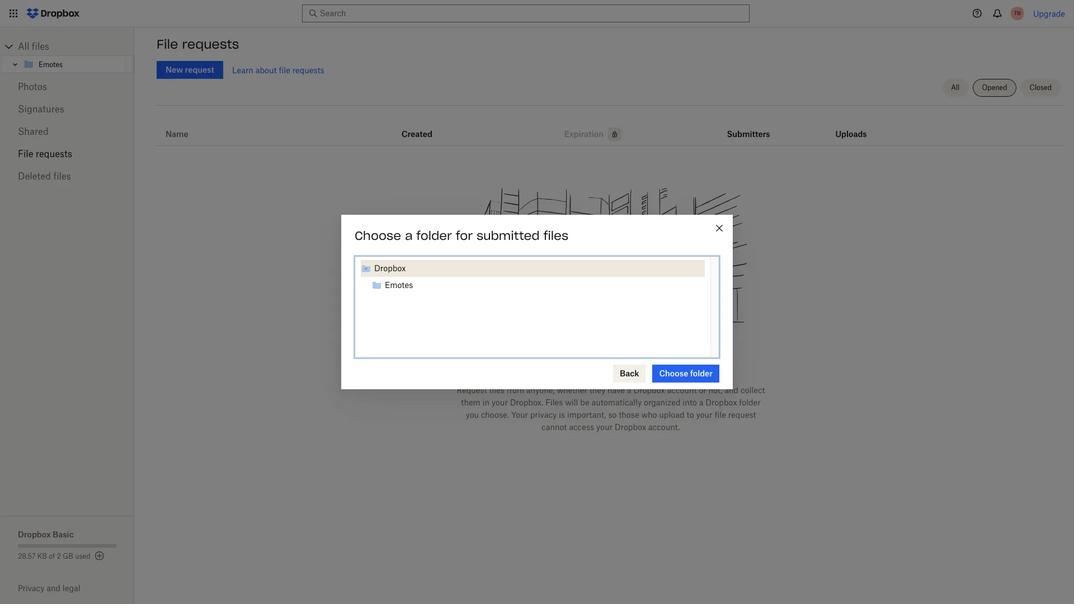 Task type: vqa. For each thing, say whether or not it's contained in the screenshot.
them
yes



Task type: locate. For each thing, give the bounding box(es) containing it.
0 vertical spatial folder
[[416, 228, 452, 243]]

1 horizontal spatial choose
[[659, 369, 688, 378]]

closed button
[[1021, 79, 1061, 97]]

submitted
[[477, 228, 540, 243]]

so
[[608, 410, 617, 420]]

requests up deleted files
[[36, 148, 72, 159]]

files for request
[[489, 386, 505, 395]]

1 horizontal spatial file
[[157, 36, 178, 52]]

1 vertical spatial file
[[18, 148, 33, 159]]

your up choose.
[[492, 398, 508, 407]]

1 vertical spatial file
[[715, 410, 726, 420]]

a inside dialog
[[405, 228, 413, 243]]

shared
[[18, 126, 49, 137]]

requests
[[182, 36, 239, 52], [292, 65, 324, 75], [36, 148, 72, 159]]

0 horizontal spatial and
[[47, 584, 60, 593]]

from up the have
[[614, 358, 645, 373]]

files up the in
[[489, 386, 505, 395]]

0 horizontal spatial column header
[[727, 114, 772, 141]]

emotes inside group
[[385, 280, 413, 290]]

back button
[[613, 365, 646, 383]]

from
[[614, 358, 645, 373], [507, 386, 524, 395]]

of
[[49, 552, 55, 561]]

0 horizontal spatial all
[[18, 41, 29, 52]]

all inside all files link
[[18, 41, 29, 52]]

1 vertical spatial folder
[[690, 369, 713, 378]]

file right about
[[279, 65, 290, 75]]

1 horizontal spatial emotes
[[385, 280, 413, 290]]

files
[[32, 41, 49, 52], [53, 171, 71, 182], [544, 228, 569, 243], [489, 386, 505, 395]]

folder up the or
[[690, 369, 713, 378]]

from for anyone,
[[507, 386, 524, 395]]

1 vertical spatial your
[[696, 410, 713, 420]]

created
[[402, 129, 432, 139]]

account
[[667, 386, 697, 395]]

your down so
[[596, 422, 613, 432]]

choose
[[355, 228, 401, 243], [659, 369, 688, 378]]

dropbox tree item
[[361, 260, 705, 277]]

gb
[[63, 552, 73, 561]]

1 horizontal spatial all
[[951, 83, 960, 92]]

1 vertical spatial from
[[507, 386, 524, 395]]

all inside button
[[951, 83, 960, 92]]

28.57
[[18, 552, 36, 561]]

upgrade
[[1033, 9, 1065, 18]]

1 vertical spatial all
[[951, 83, 960, 92]]

0 horizontal spatial choose
[[355, 228, 401, 243]]

0 vertical spatial emotes
[[39, 60, 63, 69]]

and
[[725, 386, 739, 395], [47, 584, 60, 593]]

2 horizontal spatial a
[[699, 398, 704, 407]]

upgrade link
[[1033, 9, 1065, 18]]

will
[[565, 398, 578, 407]]

2 horizontal spatial folder
[[739, 398, 761, 407]]

0 horizontal spatial emotes
[[39, 60, 63, 69]]

1 vertical spatial file requests
[[18, 148, 72, 159]]

0 vertical spatial requests
[[182, 36, 239, 52]]

0 vertical spatial a
[[405, 228, 413, 243]]

learn about file requests link
[[232, 65, 324, 75]]

name
[[166, 129, 188, 139]]

1 horizontal spatial requests
[[182, 36, 239, 52]]

file left request
[[715, 410, 726, 420]]

requests up learn
[[182, 36, 239, 52]]

folder inside the request files from anyone, whether they have a dropbox account or not, and collect them in your dropbox. files will be automatically organized into a dropbox folder you choose. your privacy is important, so those who upload to your file request cannot access your dropbox account.
[[739, 398, 761, 407]]

from inside the request files from anyone, whether they have a dropbox account or not, and collect them in your dropbox. files will be automatically organized into a dropbox folder you choose. your privacy is important, so those who upload to your file request cannot access your dropbox account.
[[507, 386, 524, 395]]

1 horizontal spatial a
[[627, 386, 631, 395]]

a right the have
[[627, 386, 631, 395]]

file
[[157, 36, 178, 52], [18, 148, 33, 159]]

choose for choose a folder for submitted files
[[355, 228, 401, 243]]

files inside tree
[[32, 41, 49, 52]]

upload
[[659, 410, 685, 420]]

0 horizontal spatial from
[[507, 386, 524, 395]]

files down dropbox logo - go to the homepage
[[32, 41, 49, 52]]

file requests
[[157, 36, 239, 52], [18, 148, 72, 159]]

something
[[542, 358, 610, 373]]

privacy and legal link
[[18, 584, 134, 593]]

be
[[580, 398, 590, 407]]

signatures link
[[18, 98, 116, 120]]

2 vertical spatial a
[[699, 398, 704, 407]]

all button
[[942, 79, 969, 97]]

row containing name
[[157, 110, 1065, 146]]

2 horizontal spatial your
[[696, 410, 713, 420]]

file inside the request files from anyone, whether they have a dropbox account or not, and collect them in your dropbox. files will be automatically organized into a dropbox folder you choose. your privacy is important, so those who upload to your file request cannot access your dropbox account.
[[715, 410, 726, 420]]

file
[[279, 65, 290, 75], [715, 410, 726, 420]]

1 horizontal spatial and
[[725, 386, 739, 395]]

all for all files
[[18, 41, 29, 52]]

row
[[157, 110, 1065, 146]]

dropbox
[[374, 264, 406, 273], [634, 386, 665, 395], [706, 398, 737, 407], [615, 422, 646, 432], [18, 530, 51, 539]]

signatures
[[18, 104, 64, 115]]

request
[[457, 386, 487, 395]]

1 horizontal spatial file
[[715, 410, 726, 420]]

cannot
[[542, 422, 567, 432]]

request
[[728, 410, 756, 420]]

choose inside button
[[659, 369, 688, 378]]

files inside the request files from anyone, whether they have a dropbox account or not, and collect them in your dropbox. files will be automatically organized into a dropbox folder you choose. your privacy is important, so those who upload to your file request cannot access your dropbox account.
[[489, 386, 505, 395]]

privacy
[[530, 410, 557, 420]]

1 vertical spatial requests
[[292, 65, 324, 75]]

folder
[[416, 228, 452, 243], [690, 369, 713, 378], [739, 398, 761, 407]]

learn about file requests
[[232, 65, 324, 75]]

0 vertical spatial and
[[725, 386, 739, 395]]

and left legal
[[47, 584, 60, 593]]

need
[[505, 358, 538, 373]]

0 vertical spatial your
[[492, 398, 508, 407]]

a right into
[[699, 398, 704, 407]]

dropbox logo - go to the homepage image
[[22, 4, 83, 22]]

group
[[361, 260, 705, 294]]

1 horizontal spatial folder
[[690, 369, 713, 378]]

a left for
[[405, 228, 413, 243]]

from for someone?
[[614, 358, 645, 373]]

created button
[[402, 128, 432, 141]]

from up 'dropbox.'
[[507, 386, 524, 395]]

2 vertical spatial requests
[[36, 148, 72, 159]]

emotes
[[39, 60, 63, 69], [385, 280, 413, 290]]

legal
[[63, 584, 80, 593]]

all up photos
[[18, 41, 29, 52]]

0 vertical spatial choose
[[355, 228, 401, 243]]

files up dropbox tree item at the top of the page
[[544, 228, 569, 243]]

organized
[[644, 398, 681, 407]]

all left opened
[[951, 83, 960, 92]]

them
[[461, 398, 480, 407]]

folder down collect
[[739, 398, 761, 407]]

requests right about
[[292, 65, 324, 75]]

privacy and legal
[[18, 584, 80, 593]]

2 horizontal spatial requests
[[292, 65, 324, 75]]

deleted files link
[[18, 165, 116, 187]]

and right the not,
[[725, 386, 739, 395]]

0 horizontal spatial file
[[279, 65, 290, 75]]

have
[[608, 386, 625, 395]]

2 vertical spatial folder
[[739, 398, 761, 407]]

group containing dropbox
[[361, 260, 705, 294]]

1 horizontal spatial column header
[[836, 114, 880, 141]]

1 vertical spatial choose
[[659, 369, 688, 378]]

emotes inside all files tree
[[39, 60, 63, 69]]

0 horizontal spatial file
[[18, 148, 33, 159]]

files
[[546, 398, 563, 407]]

0 vertical spatial file requests
[[157, 36, 239, 52]]

pro trial element
[[604, 128, 622, 141]]

column header
[[727, 114, 772, 141], [836, 114, 880, 141]]

2 column header from the left
[[836, 114, 880, 141]]

your right to
[[696, 410, 713, 420]]

files down file requests link
[[53, 171, 71, 182]]

1 column header from the left
[[727, 114, 772, 141]]

about
[[256, 65, 277, 75]]

shared link
[[18, 120, 116, 143]]

0 horizontal spatial your
[[492, 398, 508, 407]]

0 vertical spatial file
[[157, 36, 178, 52]]

for
[[456, 228, 473, 243]]

1 horizontal spatial your
[[596, 422, 613, 432]]

file requests up deleted files
[[18, 148, 72, 159]]

1 vertical spatial emotes
[[385, 280, 413, 290]]

all
[[18, 41, 29, 52], [951, 83, 960, 92]]

choose a folder for submitted files dialog
[[341, 215, 733, 389]]

0 horizontal spatial a
[[405, 228, 413, 243]]

0 vertical spatial all
[[18, 41, 29, 52]]

0 vertical spatial from
[[614, 358, 645, 373]]

file requests up learn
[[157, 36, 239, 52]]

folder left for
[[416, 228, 452, 243]]

back
[[620, 369, 639, 378]]

1 horizontal spatial from
[[614, 358, 645, 373]]

a
[[405, 228, 413, 243], [627, 386, 631, 395], [699, 398, 704, 407]]

your
[[492, 398, 508, 407], [696, 410, 713, 420], [596, 422, 613, 432]]

file requests link
[[18, 143, 116, 165]]

1 vertical spatial and
[[47, 584, 60, 593]]

whether
[[557, 386, 587, 395]]



Task type: describe. For each thing, give the bounding box(es) containing it.
access
[[569, 422, 594, 432]]

1 vertical spatial a
[[627, 386, 631, 395]]

global header element
[[0, 0, 1074, 27]]

request files from anyone, whether they have a dropbox account or not, and collect them in your dropbox. files will be automatically organized into a dropbox folder you choose. your privacy is important, so those who upload to your file request cannot access your dropbox account.
[[457, 386, 765, 432]]

in
[[483, 398, 490, 407]]

opened
[[982, 83, 1007, 92]]

anyone,
[[526, 386, 555, 395]]

0 horizontal spatial file requests
[[18, 148, 72, 159]]

all files link
[[18, 37, 134, 55]]

basic
[[53, 530, 74, 539]]

your
[[511, 410, 528, 420]]

to
[[687, 410, 694, 420]]

choose for choose folder
[[659, 369, 688, 378]]

they
[[590, 386, 606, 395]]

28.57 kb of 2 gb used
[[18, 552, 90, 561]]

emotes link
[[23, 58, 124, 71]]

used
[[75, 552, 90, 561]]

is
[[559, 410, 565, 420]]

deleted files
[[18, 171, 71, 182]]

opened button
[[973, 79, 1016, 97]]

dropbox inside tree item
[[374, 264, 406, 273]]

choose folder
[[659, 369, 713, 378]]

photos
[[18, 81, 47, 92]]

1 horizontal spatial file requests
[[157, 36, 239, 52]]

dropbox basic
[[18, 530, 74, 539]]

2 vertical spatial your
[[596, 422, 613, 432]]

all for all
[[951, 83, 960, 92]]

privacy
[[18, 584, 44, 593]]

you
[[466, 410, 479, 420]]

get more space image
[[93, 549, 106, 563]]

0 horizontal spatial folder
[[416, 228, 452, 243]]

and inside the request files from anyone, whether they have a dropbox account or not, and collect them in your dropbox. files will be automatically organized into a dropbox folder you choose. your privacy is important, so those who upload to your file request cannot access your dropbox account.
[[725, 386, 739, 395]]

files inside dialog
[[544, 228, 569, 243]]

someone?
[[649, 358, 717, 373]]

important,
[[567, 410, 606, 420]]

group inside choose a folder for submitted files dialog
[[361, 260, 705, 294]]

closed
[[1030, 83, 1052, 92]]

kb
[[37, 552, 47, 561]]

files for deleted
[[53, 171, 71, 182]]

need something from someone?
[[505, 358, 717, 373]]

who
[[641, 410, 657, 420]]

deleted
[[18, 171, 51, 182]]

automatically
[[592, 398, 642, 407]]

into
[[683, 398, 697, 407]]

learn
[[232, 65, 253, 75]]

account.
[[648, 422, 680, 432]]

all files tree
[[2, 37, 134, 73]]

collect
[[741, 386, 765, 395]]

0 vertical spatial file
[[279, 65, 290, 75]]

or
[[699, 386, 707, 395]]

0 horizontal spatial requests
[[36, 148, 72, 159]]

choose folder button
[[653, 365, 720, 383]]

dropbox.
[[510, 398, 544, 407]]

those
[[619, 410, 639, 420]]

not,
[[709, 386, 723, 395]]

2
[[57, 552, 61, 561]]

folder inside button
[[690, 369, 713, 378]]

photos link
[[18, 76, 116, 98]]

files for all
[[32, 41, 49, 52]]

choose a folder for submitted files
[[355, 228, 569, 243]]

all files
[[18, 41, 49, 52]]

choose.
[[481, 410, 509, 420]]



